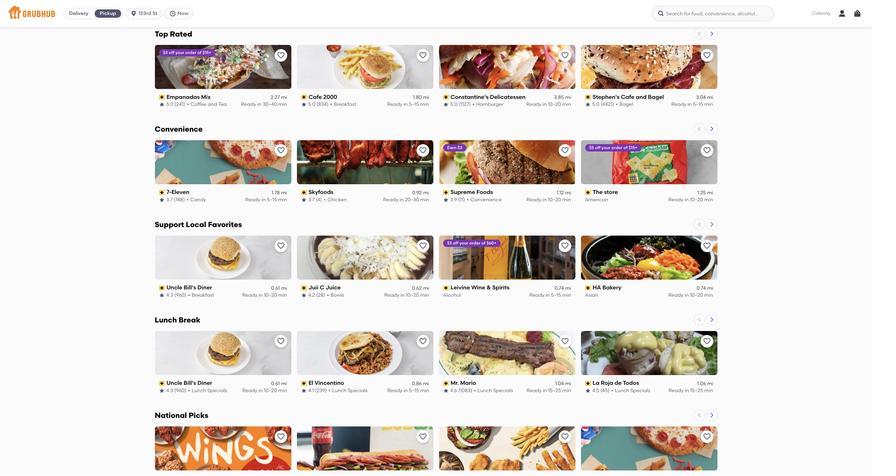 Task type: describe. For each thing, give the bounding box(es) containing it.
1 horizontal spatial svg image
[[839, 9, 847, 18]]

mi for the store logo
[[708, 190, 714, 196]]

juii
[[309, 284, 319, 291]]

min for the cafe 2000 logo
[[421, 101, 429, 107]]

bill's for local
[[184, 284, 196, 291]]

4.5 (45)
[[593, 388, 610, 394]]

foods
[[477, 189, 493, 196]]

uncle bill's diner for local
[[167, 284, 212, 291]]

constantine's delicatessen
[[451, 94, 526, 100]]

5.0 (241)
[[166, 101, 185, 107]]

• breakfast for cafe 2000
[[330, 101, 357, 107]]

0.74 mi for leivine wine & spirits
[[555, 285, 572, 291]]

ready in 15–25 min for mr. mario
[[527, 388, 572, 394]]

3.7 for 7-eleven
[[166, 197, 173, 203]]

subscription pass image left cafe 2000
[[301, 95, 307, 100]]

min for skyfoods logo
[[421, 197, 429, 203]]

• for 7-eleven logo to the left
[[187, 197, 189, 203]]

star icon image for the uncle bill's diner logo corresponding to break
[[159, 388, 165, 394]]

earn $3
[[447, 145, 463, 150]]

caret right icon image for break
[[709, 317, 715, 323]]

the
[[593, 189, 603, 196]]

save this restaurant image for the popeyes logo
[[277, 433, 285, 441]]

1 (960) from the top
[[174, 6, 186, 12]]

bakery
[[603, 284, 622, 291]]

• chicken
[[324, 197, 347, 203]]

2.27
[[271, 94, 280, 100]]

$3 off your order of $15+
[[163, 50, 211, 55]]

0.86 mi
[[412, 381, 429, 387]]

svg image for 123rd st
[[130, 10, 137, 17]]

mi for skyfoods logo
[[424, 190, 429, 196]]

min for el vincentino logo
[[421, 388, 429, 394]]

empanadas
[[167, 94, 200, 100]]

1 cafe from the left
[[309, 94, 322, 100]]

caret left icon image for rated
[[697, 31, 703, 36]]

mr. mario
[[451, 380, 476, 386]]

1.06 mi
[[698, 381, 714, 387]]

$3 for empanadas mix
[[163, 50, 168, 55]]

pickup
[[100, 10, 116, 16]]

delivery button
[[64, 8, 93, 19]]

la roja de todos logo image
[[581, 331, 718, 375]]

• for skyfoods logo
[[324, 197, 326, 203]]

el
[[309, 380, 314, 386]]

off for the
[[595, 145, 601, 150]]

0.61 for lunch break
[[271, 381, 280, 387]]

1.80 mi
[[413, 94, 429, 100]]

earn
[[447, 145, 457, 150]]

0 vertical spatial breakfast
[[192, 6, 214, 12]]

mr.
[[451, 380, 459, 386]]

min for stephen's cafe and bagel logo
[[705, 101, 714, 107]]

subscription pass image for stephen's cafe and bagel logo
[[585, 95, 592, 100]]

(4421)
[[601, 101, 615, 107]]

5–15 for stephen's cafe and bagel
[[693, 101, 704, 107]]

save this restaurant image for subway® logo
[[419, 433, 427, 441]]

(239)
[[315, 388, 327, 394]]

save this restaurant image for juii c juice logo
[[419, 242, 427, 250]]

supreme foods logo image
[[439, 140, 576, 184]]

$5 off your order of $15+
[[590, 145, 638, 150]]

2 caret left icon image from the top
[[697, 126, 703, 132]]

3.9
[[451, 197, 457, 203]]

skyfoods
[[309, 189, 334, 196]]

1.25 mi
[[698, 190, 714, 196]]

juice
[[326, 284, 341, 291]]

break
[[179, 316, 200, 324]]

• candy
[[187, 197, 206, 203]]

3.85
[[554, 94, 564, 100]]

constantine's delicatessen logo image
[[439, 45, 576, 89]]

min for the store logo
[[705, 197, 714, 203]]

5.0 (1127)
[[451, 101, 471, 107]]

star icon image for the mr. mario logo
[[443, 388, 449, 394]]

bowls
[[331, 292, 344, 298]]

st
[[153, 10, 157, 16]]

min for 'leivine wine & spirits logo'
[[563, 292, 572, 298]]

delicatessen
[[490, 94, 526, 100]]

vincentino
[[315, 380, 344, 386]]

constantine's
[[451, 94, 489, 100]]

1.06
[[698, 381, 706, 387]]

save this restaurant image for the mr. mario logo
[[561, 337, 569, 346]]

diner for local
[[198, 284, 212, 291]]

star icon image right the st
[[159, 6, 165, 12]]

subscription pass image for the mr. mario logo
[[443, 381, 449, 386]]

• for juii c juice logo
[[327, 292, 329, 298]]

breakfast for uncle bill's diner
[[192, 292, 214, 298]]

svg image for now
[[169, 10, 176, 17]]

min for juii c juice logo
[[421, 292, 429, 298]]

subscription pass image for convenience
[[443, 190, 449, 195]]

pickup button
[[93, 8, 123, 19]]

• lunch specials for la roja de todos
[[612, 388, 651, 394]]

$60+
[[487, 241, 497, 246]]

picks
[[189, 411, 209, 420]]

wine
[[472, 284, 486, 291]]

1.80
[[413, 94, 422, 100]]

leivine wine & spirits logo image
[[439, 236, 576, 280]]

• for el vincentino logo
[[329, 388, 331, 394]]

• for la roja de todos logo
[[612, 388, 614, 394]]

subscription pass image for skyfoods logo
[[301, 190, 307, 195]]

main navigation navigation
[[0, 0, 873, 27]]

mi for stephen's cafe and bagel logo
[[708, 94, 714, 100]]

in for the mr. mario logo
[[543, 388, 547, 394]]

7-eleven
[[167, 189, 189, 196]]

of for wine
[[482, 241, 486, 246]]

min for constantine's delicatessen logo
[[563, 101, 572, 107]]

ready in 5–15 min for cafe 2000
[[388, 101, 429, 107]]

2.27 mi
[[271, 94, 287, 100]]

of for mix
[[198, 50, 202, 55]]

delivery
[[69, 10, 88, 16]]

in for 'leivine wine & spirits logo'
[[546, 292, 550, 298]]

(188)
[[174, 197, 185, 203]]

5–15 for leivine wine & spirits
[[551, 292, 562, 298]]

5.0 (834)
[[308, 101, 329, 107]]

local
[[186, 220, 206, 229]]

1 4.3 from the top
[[166, 6, 173, 12]]

la roja de todos
[[593, 380, 640, 386]]

3.85 mi
[[554, 94, 572, 100]]

4.1 (239)
[[308, 388, 327, 394]]

lunch left break
[[155, 316, 177, 324]]

national picks
[[155, 411, 209, 420]]

Search for food, convenience, alcohol... search field
[[652, 6, 774, 21]]

0.92
[[413, 190, 422, 196]]

1 horizontal spatial convenience
[[471, 197, 502, 203]]

2 caret right icon image from the top
[[709, 126, 715, 132]]

cafe 2000
[[309, 94, 337, 100]]

ready in 10–20 min for • convenience
[[527, 197, 572, 203]]

uncle bill's diner logo image for local
[[155, 236, 291, 280]]

• for empanadas mix logo
[[187, 101, 189, 107]]

favorites
[[208, 220, 242, 229]]

mario
[[461, 380, 476, 386]]

mr. mario logo image
[[439, 331, 576, 375]]

burger king logo image
[[439, 426, 576, 471]]

mi for empanadas mix logo
[[281, 94, 287, 100]]

in for supreme foods logo
[[543, 197, 547, 203]]

in for juii c juice logo
[[401, 292, 405, 298]]

1 vertical spatial 7-eleven logo image
[[581, 426, 718, 471]]

star icon image for juii c juice logo
[[301, 293, 307, 298]]

star icon image for supreme foods logo
[[443, 197, 449, 203]]

hamburger
[[477, 101, 504, 107]]

ready for 'leivine wine & spirits logo'
[[530, 292, 545, 298]]

1.78 mi
[[272, 190, 287, 196]]

5–15 for cafe 2000
[[409, 101, 419, 107]]

roja
[[601, 380, 614, 386]]

la
[[593, 380, 600, 386]]

star icon image for the cafe 2000 logo
[[301, 102, 307, 107]]

10–20 for • breakfast
[[264, 292, 277, 298]]

4.2 (28)
[[308, 292, 325, 298]]

10–20 for • lunch specials
[[264, 388, 277, 394]]

0.62
[[412, 285, 422, 291]]

ready in 30–40 min
[[241, 101, 287, 107]]

ha bakery logo image
[[581, 236, 718, 280]]

now
[[178, 10, 189, 16]]

0 vertical spatial bagel
[[648, 94, 664, 100]]

5–15 for 7-eleven
[[267, 197, 277, 203]]

(4)
[[316, 197, 322, 203]]

$3 off your order of $60+
[[447, 241, 497, 246]]

stephen's cafe and bagel
[[593, 94, 664, 100]]

in for el vincentino logo
[[404, 388, 408, 394]]

subway® logo image
[[297, 426, 434, 471]]

$3 for leivine wine & spirits
[[447, 241, 452, 246]]

min for the ha bakery logo
[[705, 292, 714, 298]]

leivine
[[451, 284, 470, 291]]

caret left icon image for break
[[697, 317, 703, 323]]

support
[[155, 220, 184, 229]]

4.2
[[308, 292, 315, 298]]

(1083)
[[459, 388, 473, 394]]

spirits
[[493, 284, 510, 291]]



Task type: vqa. For each thing, say whether or not it's contained in the screenshot.
House Blend Coffee - Drip Coffee's $6.00
no



Task type: locate. For each thing, give the bounding box(es) containing it.
• right (45)
[[612, 388, 614, 394]]

(960) up lunch break
[[174, 292, 186, 298]]

0 vertical spatial ready in 20–30 min
[[668, 6, 714, 12]]

diner for break
[[198, 380, 212, 386]]

and down stephen's cafe and bagel logo
[[636, 94, 647, 100]]

cafe 2000 logo image
[[297, 45, 434, 89]]

2 uncle bill's diner from the top
[[167, 380, 212, 386]]

2 horizontal spatial $3
[[458, 145, 463, 150]]

specials for uncle bill's diner
[[207, 388, 227, 394]]

2 4.3 (960) from the top
[[166, 292, 186, 298]]

diner
[[198, 284, 212, 291], [198, 380, 212, 386]]

star icon image for empanadas mix logo
[[159, 102, 165, 107]]

• for local's the uncle bill's diner logo
[[188, 292, 190, 298]]

• breakfast up break
[[188, 292, 214, 298]]

your left $60+
[[460, 241, 469, 246]]

subscription pass image
[[585, 95, 592, 100], [159, 190, 165, 195], [301, 190, 307, 195], [585, 190, 592, 195], [159, 286, 165, 290], [301, 286, 307, 290], [585, 286, 592, 290], [159, 381, 165, 386], [301, 381, 307, 386], [443, 381, 449, 386], [585, 381, 592, 386]]

0 vertical spatial $15+
[[203, 50, 211, 55]]

• for the mr. mario logo
[[474, 388, 476, 394]]

1 caret left icon image from the top
[[697, 31, 703, 36]]

0 horizontal spatial 20–30
[[405, 197, 419, 203]]

1 • lunch specials from the left
[[188, 388, 227, 394]]

2 ready in 15–25 min from the left
[[669, 388, 714, 394]]

0 vertical spatial uncle bill's diner
[[167, 284, 212, 291]]

national
[[155, 411, 187, 420]]

order down rated
[[185, 50, 197, 55]]

1 uncle from the top
[[167, 284, 182, 291]]

uncle for support
[[167, 284, 182, 291]]

15–25 down 1.04
[[548, 388, 562, 394]]

2 vertical spatial • breakfast
[[188, 292, 214, 298]]

save this restaurant image for 7-eleven logo to the bottom
[[703, 433, 712, 441]]

0.74 for ha bakery
[[697, 285, 706, 291]]

ready for empanadas mix logo
[[241, 101, 256, 107]]

off for empanadas
[[169, 50, 175, 55]]

0 vertical spatial 4.3
[[166, 6, 173, 12]]

1 vertical spatial 20–30
[[405, 197, 419, 203]]

(1127)
[[459, 101, 471, 107]]

3.04
[[697, 94, 706, 100]]

bill's up break
[[184, 284, 196, 291]]

5.0 left "(834)"
[[308, 101, 316, 107]]

your for the
[[602, 145, 611, 150]]

2 0.74 mi from the left
[[697, 285, 714, 291]]

5–15
[[409, 101, 419, 107], [693, 101, 704, 107], [267, 197, 277, 203], [551, 292, 562, 298], [409, 388, 419, 394]]

2 uncle bill's diner logo image from the top
[[155, 331, 291, 375]]

0 vertical spatial • breakfast
[[188, 6, 214, 12]]

2 0.61 mi from the top
[[271, 381, 287, 387]]

1 vertical spatial bagel
[[620, 101, 634, 107]]

1 vertical spatial uncle bill's diner logo image
[[155, 331, 291, 375]]

3 (960) from the top
[[174, 388, 186, 394]]

ready for skyfoods logo
[[384, 197, 399, 203]]

3.04 mi
[[697, 94, 714, 100]]

ready for the cafe 2000 logo
[[388, 101, 403, 107]]

123rd st
[[139, 10, 157, 16]]

3.7 for skyfoods
[[308, 197, 315, 203]]

star icon image left the 5.0 (241)
[[159, 102, 165, 107]]

3 caret left icon image from the top
[[697, 222, 703, 227]]

lunch up picks
[[192, 388, 206, 394]]

$15+
[[203, 50, 211, 55], [629, 145, 638, 150]]

4 • lunch specials from the left
[[612, 388, 651, 394]]

• lunch specials for el vincentino
[[329, 388, 368, 394]]

ready for supreme foods logo
[[527, 197, 542, 203]]

1 caret right icon image from the top
[[709, 31, 715, 36]]

lunch down de
[[615, 388, 630, 394]]

2000
[[324, 94, 337, 100]]

subscription pass image
[[159, 95, 165, 100], [301, 95, 307, 100], [443, 95, 449, 100], [443, 190, 449, 195], [443, 286, 449, 290]]

juii c juice logo image
[[297, 236, 434, 280]]

3.7 left (4)
[[308, 197, 315, 203]]

uncle bill's diner up break
[[167, 284, 212, 291]]

lunch down vincentino
[[332, 388, 347, 394]]

store
[[605, 189, 618, 196]]

your for empanadas
[[175, 50, 184, 55]]

save this restaurant image for skyfoods logo
[[419, 146, 427, 155]]

(241)
[[175, 101, 185, 107]]

min for empanadas mix logo
[[278, 101, 287, 107]]

2 vertical spatial order
[[470, 241, 481, 246]]

2 vertical spatial $3
[[447, 241, 452, 246]]

star icon image left 5.0 (1127)
[[443, 102, 449, 107]]

svg image
[[130, 10, 137, 17], [169, 10, 176, 17]]

breakfast
[[192, 6, 214, 12], [334, 101, 357, 107], [192, 292, 214, 298]]

• lunch specials down todos
[[612, 388, 651, 394]]

(960)
[[174, 6, 186, 12], [174, 292, 186, 298], [174, 388, 186, 394]]

mi for the ha bakery logo
[[708, 285, 714, 291]]

&
[[487, 284, 491, 291]]

subscription pass image up alcohol
[[443, 286, 449, 290]]

uncle bill's diner logo image
[[155, 236, 291, 280], [155, 331, 291, 375]]

5 caret left icon image from the top
[[697, 413, 703, 418]]

specials for el vincentino
[[348, 388, 368, 394]]

order right $5
[[612, 145, 623, 150]]

0 vertical spatial your
[[175, 50, 184, 55]]

bagel
[[648, 94, 664, 100], [620, 101, 634, 107]]

• breakfast for uncle bill's diner
[[188, 292, 214, 298]]

subscription pass image left empanadas
[[159, 95, 165, 100]]

0 vertical spatial and
[[636, 94, 647, 100]]

0 vertical spatial uncle bill's diner logo image
[[155, 236, 291, 280]]

the store logo image
[[581, 140, 718, 184]]

0 vertical spatial 0.61
[[271, 285, 280, 291]]

bagel down stephen's cafe and bagel
[[620, 101, 634, 107]]

1.04
[[555, 381, 564, 387]]

10–20 for • convenience
[[548, 197, 562, 203]]

4.3 (960) up 'national picks'
[[166, 388, 186, 394]]

• right "(11)"
[[467, 197, 469, 203]]

1 horizontal spatial 3.7
[[308, 197, 315, 203]]

uncle for lunch
[[167, 380, 182, 386]]

c
[[320, 284, 325, 291]]

1 horizontal spatial bagel
[[648, 94, 664, 100]]

0.74 mi for ha bakery
[[697, 285, 714, 291]]

el vincentino logo image
[[297, 331, 434, 375]]

3 specials from the left
[[494, 388, 513, 394]]

2 horizontal spatial off
[[595, 145, 601, 150]]

empanadas mix logo image
[[155, 45, 291, 89]]

3 4.3 (960) from the top
[[166, 388, 186, 394]]

breakfast up break
[[192, 292, 214, 298]]

stephen's cafe and bagel logo image
[[581, 45, 718, 89]]

svg image
[[839, 9, 847, 18], [854, 9, 862, 18], [658, 10, 665, 17]]

and for bagel
[[636, 94, 647, 100]]

1 15–25 from the left
[[548, 388, 562, 394]]

save this restaurant image
[[419, 51, 427, 59], [561, 51, 569, 59], [277, 146, 285, 155], [277, 242, 285, 250], [419, 242, 427, 250], [561, 242, 569, 250], [703, 337, 712, 346], [277, 433, 285, 441], [419, 433, 427, 441], [561, 433, 569, 441]]

your right $5
[[602, 145, 611, 150]]

star icon image left 4.2
[[301, 293, 307, 298]]

1 horizontal spatial 0.74 mi
[[697, 285, 714, 291]]

5.0 for cafe 2000
[[308, 101, 316, 107]]

breakfast for cafe 2000
[[334, 101, 357, 107]]

1 vertical spatial your
[[602, 145, 611, 150]]

0 horizontal spatial ready in 20–30 min
[[384, 197, 429, 203]]

uncle bill's diner
[[167, 284, 212, 291], [167, 380, 212, 386]]

5.0 left (1127) at top right
[[451, 101, 458, 107]]

• for supreme foods logo
[[467, 197, 469, 203]]

5.0 (4421)
[[593, 101, 615, 107]]

rated
[[170, 29, 192, 38]]

1 vertical spatial $3
[[458, 145, 463, 150]]

subscription pass image for support local favorites
[[443, 286, 449, 290]]

subscription pass image left supreme
[[443, 190, 449, 195]]

ready in 15–25 min
[[527, 388, 572, 394], [669, 388, 714, 394]]

bill's up 'national picks'
[[184, 380, 196, 386]]

mi for 'leivine wine & spirits logo'
[[566, 285, 572, 291]]

lunch right (1083) at right bottom
[[478, 388, 492, 394]]

todos
[[623, 380, 640, 386]]

10–20
[[548, 101, 562, 107], [548, 197, 562, 203], [690, 197, 704, 203], [264, 292, 277, 298], [406, 292, 419, 298], [690, 292, 704, 298], [264, 388, 277, 394]]

0 horizontal spatial cafe
[[309, 94, 322, 100]]

star icon image left 5.0 (4421)
[[585, 102, 591, 107]]

uncle up national
[[167, 380, 182, 386]]

3 4.3 from the top
[[166, 388, 173, 394]]

5 caret right icon image from the top
[[709, 413, 715, 418]]

1 svg image from the left
[[130, 10, 137, 17]]

1 vertical spatial and
[[208, 101, 217, 107]]

breakfast down 2000
[[334, 101, 357, 107]]

4 5.0 from the left
[[593, 101, 600, 107]]

1 horizontal spatial 7-eleven logo image
[[581, 426, 718, 471]]

caret right icon image for picks
[[709, 413, 715, 418]]

1 0.74 from the left
[[555, 285, 564, 291]]

• breakfast down 2000
[[330, 101, 357, 107]]

0 horizontal spatial svg image
[[658, 10, 665, 17]]

2 vertical spatial your
[[460, 241, 469, 246]]

1 vertical spatial 4.3
[[166, 292, 173, 298]]

1 vertical spatial diner
[[198, 380, 212, 386]]

star icon image for 7-eleven logo to the left
[[159, 197, 165, 203]]

lunch for uncle bill's diner
[[192, 388, 206, 394]]

4.3 (960) for support
[[166, 292, 186, 298]]

breakfast right 'now'
[[192, 6, 214, 12]]

• lunch specials down the mario
[[474, 388, 513, 394]]

15–25 for mr. mario
[[548, 388, 562, 394]]

1 ready in 15–25 min from the left
[[527, 388, 572, 394]]

ready in 5–15 min for el vincentino
[[388, 388, 429, 394]]

save this restaurant image for 7-eleven logo to the left
[[277, 146, 285, 155]]

1 vertical spatial uncle
[[167, 380, 182, 386]]

4.3 up lunch break
[[166, 292, 173, 298]]

star icon image left 3.9
[[443, 197, 449, 203]]

in for the store logo
[[685, 197, 689, 203]]

order for wine
[[470, 241, 481, 246]]

1 uncle bill's diner from the top
[[167, 284, 212, 291]]

• right (188)
[[187, 197, 189, 203]]

2 5.0 from the left
[[308, 101, 316, 107]]

0 horizontal spatial $3
[[163, 50, 168, 55]]

1 vertical spatial bill's
[[184, 380, 196, 386]]

in for la roja de todos logo
[[685, 388, 689, 394]]

order
[[185, 50, 197, 55], [612, 145, 623, 150], [470, 241, 481, 246]]

2 horizontal spatial your
[[602, 145, 611, 150]]

1 horizontal spatial and
[[636, 94, 647, 100]]

caret right icon image for rated
[[709, 31, 715, 36]]

• up rated
[[188, 6, 190, 12]]

svg image inside 123rd st button
[[130, 10, 137, 17]]

1 vertical spatial • breakfast
[[330, 101, 357, 107]]

0.61 mi left el
[[271, 381, 287, 387]]

1 vertical spatial 0.61 mi
[[271, 381, 287, 387]]

caret left icon image
[[697, 31, 703, 36], [697, 126, 703, 132], [697, 222, 703, 227], [697, 317, 703, 323], [697, 413, 703, 418]]

star icon image up national
[[159, 388, 165, 394]]

1 horizontal spatial order
[[470, 241, 481, 246]]

in for skyfoods logo
[[400, 197, 404, 203]]

now button
[[165, 8, 196, 19]]

star icon image left '5.0 (834)'
[[301, 102, 307, 107]]

specials for mr. mario
[[494, 388, 513, 394]]

5.0 left (241)
[[166, 101, 173, 107]]

0 horizontal spatial your
[[175, 50, 184, 55]]

ready in 5–15 min
[[388, 101, 429, 107], [672, 101, 714, 107], [245, 197, 287, 203], [530, 292, 572, 298], [388, 388, 429, 394]]

2 cafe from the left
[[621, 94, 635, 100]]

1 vertical spatial order
[[612, 145, 623, 150]]

0 vertical spatial 20–30
[[689, 6, 704, 12]]

save this restaurant image for the ha bakery logo
[[703, 242, 712, 250]]

0.61 mi left juii
[[271, 285, 287, 291]]

1 vertical spatial ready in 20–30 min
[[384, 197, 429, 203]]

convenience
[[155, 125, 203, 134], [471, 197, 502, 203]]

3.7 (188)
[[166, 197, 185, 203]]

subscription pass image left constantine's
[[443, 95, 449, 100]]

0 horizontal spatial and
[[208, 101, 217, 107]]

star icon image for constantine's delicatessen logo
[[443, 102, 449, 107]]

0 horizontal spatial $15+
[[203, 50, 211, 55]]

1.04 mi
[[555, 381, 572, 387]]

save this restaurant image for stephen's cafe and bagel logo
[[703, 51, 712, 59]]

0 horizontal spatial 7-eleven logo image
[[155, 140, 291, 184]]

0 vertical spatial (960)
[[174, 6, 186, 12]]

ready for the ha bakery logo
[[669, 292, 684, 298]]

1 horizontal spatial $15+
[[629, 145, 638, 150]]

2 3.7 from the left
[[308, 197, 315, 203]]

american
[[585, 197, 609, 203]]

(28)
[[316, 292, 325, 298]]

1 horizontal spatial 0.74
[[697, 285, 706, 291]]

in for constantine's delicatessen logo
[[543, 101, 547, 107]]

0.92 mi
[[413, 190, 429, 196]]

2 vertical spatial breakfast
[[192, 292, 214, 298]]

star icon image
[[159, 6, 165, 12], [159, 102, 165, 107], [301, 102, 307, 107], [443, 102, 449, 107], [585, 102, 591, 107], [159, 197, 165, 203], [301, 197, 307, 203], [443, 197, 449, 203], [159, 293, 165, 298], [301, 293, 307, 298], [159, 388, 165, 394], [301, 388, 307, 394], [443, 388, 449, 394], [585, 388, 591, 394]]

5.0 left the (4421)
[[593, 101, 600, 107]]

star icon image for skyfoods logo
[[301, 197, 307, 203]]

0 horizontal spatial 0.74 mi
[[555, 285, 572, 291]]

empanadas mix
[[167, 94, 211, 100]]

in for the ha bakery logo
[[685, 292, 689, 298]]

0 horizontal spatial order
[[185, 50, 197, 55]]

mix
[[201, 94, 211, 100]]

1 horizontal spatial svg image
[[169, 10, 176, 17]]

eleven
[[172, 189, 189, 196]]

• lunch specials
[[188, 388, 227, 394], [329, 388, 368, 394], [474, 388, 513, 394], [612, 388, 651, 394]]

alcohol
[[443, 292, 461, 298]]

mi for the mr. mario logo
[[566, 381, 572, 387]]

1 4.3 (960) from the top
[[166, 6, 186, 12]]

1 0.61 mi from the top
[[271, 285, 287, 291]]

uncle bill's diner for break
[[167, 380, 212, 386]]

1 0.61 from the top
[[271, 285, 280, 291]]

2 (960) from the top
[[174, 292, 186, 298]]

popeyes logo image
[[155, 426, 291, 471]]

• down 2000
[[330, 101, 332, 107]]

coffee
[[191, 101, 207, 107]]

(960) up 'national picks'
[[174, 388, 186, 394]]

subscription pass image for top rated
[[443, 95, 449, 100]]

ready in 15–25 min down 1.04
[[527, 388, 572, 394]]

2 0.61 from the top
[[271, 381, 280, 387]]

1 0.74 mi from the left
[[555, 285, 572, 291]]

star icon image left 4.6
[[443, 388, 449, 394]]

• up 'national picks'
[[188, 388, 190, 394]]

1 diner from the top
[[198, 284, 212, 291]]

• breakfast up rated
[[188, 6, 214, 12]]

star icon image left 3.7 (4)
[[301, 197, 307, 203]]

0 horizontal spatial of
[[198, 50, 202, 55]]

1 specials from the left
[[207, 388, 227, 394]]

chicken
[[328, 197, 347, 203]]

svg image left 'now'
[[169, 10, 176, 17]]

0.61 mi for support local favorites
[[271, 285, 287, 291]]

1 vertical spatial 0.61
[[271, 381, 280, 387]]

0 vertical spatial $3
[[163, 50, 168, 55]]

0 horizontal spatial ready in 15–25 min
[[527, 388, 572, 394]]

and down mix at top
[[208, 101, 217, 107]]

• right (1083) at right bottom
[[474, 388, 476, 394]]

5.0
[[166, 101, 173, 107], [308, 101, 316, 107], [451, 101, 458, 107], [593, 101, 600, 107]]

30–40
[[263, 101, 277, 107]]

convenience down (241)
[[155, 125, 203, 134]]

ready in 5–15 min for stephen's cafe and bagel
[[672, 101, 714, 107]]

ha
[[593, 284, 601, 291]]

10–20 for • hamburger
[[548, 101, 562, 107]]

of for store
[[624, 145, 628, 150]]

5.0 for stephen's cafe and bagel
[[593, 101, 600, 107]]

leivine wine & spirits
[[451, 284, 510, 291]]

ready for la roja de todos logo
[[669, 388, 684, 394]]

2 vertical spatial 4.3
[[166, 388, 173, 394]]

bill's
[[184, 284, 196, 291], [184, 380, 196, 386]]

1 horizontal spatial $3
[[447, 241, 452, 246]]

svg image left 123rd
[[130, 10, 137, 17]]

0.62 mi
[[412, 285, 429, 291]]

20–30
[[689, 6, 704, 12], [405, 197, 419, 203]]

3.7 (4)
[[308, 197, 322, 203]]

4 specials from the left
[[631, 388, 651, 394]]

0 vertical spatial 4.3 (960)
[[166, 6, 186, 12]]

1 vertical spatial of
[[624, 145, 628, 150]]

el vincentino
[[309, 380, 344, 386]]

0 horizontal spatial 3.7
[[166, 197, 173, 203]]

0 vertical spatial 7-eleven logo image
[[155, 140, 291, 184]]

7-eleven logo image
[[155, 140, 291, 184], [581, 426, 718, 471]]

1 vertical spatial breakfast
[[334, 101, 357, 107]]

bagel down stephen's cafe and bagel logo
[[648, 94, 664, 100]]

1 horizontal spatial cafe
[[621, 94, 635, 100]]

2 horizontal spatial of
[[624, 145, 628, 150]]

lunch for la roja de todos
[[615, 388, 630, 394]]

4 caret right icon image from the top
[[709, 317, 715, 323]]

• hamburger
[[473, 101, 504, 107]]

2 15–25 from the left
[[691, 388, 704, 394]]

0 horizontal spatial bagel
[[620, 101, 634, 107]]

1 3.7 from the left
[[166, 197, 173, 203]]

4.3 (960) up lunch break
[[166, 292, 186, 298]]

3.7 down 7-
[[166, 197, 173, 203]]

7-
[[167, 189, 172, 196]]

cafe up • bagel
[[621, 94, 635, 100]]

• right the (4421)
[[616, 101, 618, 107]]

• down vincentino
[[329, 388, 331, 394]]

2 specials from the left
[[348, 388, 368, 394]]

cafe up '5.0 (834)'
[[309, 94, 322, 100]]

0.61
[[271, 285, 280, 291], [271, 381, 280, 387]]

mi
[[281, 94, 287, 100], [424, 94, 429, 100], [566, 94, 572, 100], [708, 94, 714, 100], [281, 190, 287, 196], [424, 190, 429, 196], [566, 190, 572, 196], [708, 190, 714, 196], [281, 285, 287, 291], [424, 285, 429, 291], [566, 285, 572, 291], [708, 285, 714, 291], [281, 381, 287, 387], [424, 381, 429, 387], [566, 381, 572, 387], [708, 381, 714, 387]]

0 horizontal spatial convenience
[[155, 125, 203, 134]]

2 • lunch specials from the left
[[329, 388, 368, 394]]

2 uncle from the top
[[167, 380, 182, 386]]

1 vertical spatial off
[[595, 145, 601, 150]]

• right (4)
[[324, 197, 326, 203]]

4.3 left 'now'
[[166, 6, 173, 12]]

• lunch specials for uncle bill's diner
[[188, 388, 227, 394]]

lunch for mr. mario
[[478, 388, 492, 394]]

$5
[[590, 145, 594, 150]]

2 0.74 from the left
[[697, 285, 706, 291]]

supreme
[[451, 189, 475, 196]]

0 vertical spatial 0.61 mi
[[271, 285, 287, 291]]

ready in 10–20 min for • hamburger
[[527, 101, 572, 107]]

• up break
[[188, 292, 190, 298]]

4.3
[[166, 6, 173, 12], [166, 292, 173, 298], [166, 388, 173, 394]]

skyfoods logo image
[[297, 140, 434, 184]]

candy
[[190, 197, 206, 203]]

2 horizontal spatial svg image
[[854, 9, 862, 18]]

3 5.0 from the left
[[451, 101, 458, 107]]

4.3 up national
[[166, 388, 173, 394]]

svg image inside the now 'button'
[[169, 10, 176, 17]]

1 vertical spatial uncle bill's diner
[[167, 380, 212, 386]]

1 uncle bill's diner logo image from the top
[[155, 236, 291, 280]]

ha bakery
[[593, 284, 622, 291]]

ready in 10–20 min
[[527, 101, 572, 107], [527, 197, 572, 203], [669, 197, 714, 203], [242, 292, 287, 298], [385, 292, 429, 298], [669, 292, 714, 298], [242, 388, 287, 394]]

• lunch specials down vincentino
[[329, 388, 368, 394]]

your down rated
[[175, 50, 184, 55]]

3 • lunch specials from the left
[[474, 388, 513, 394]]

(45)
[[601, 388, 610, 394]]

star icon image up lunch break
[[159, 293, 165, 298]]

caret right icon image
[[709, 31, 715, 36], [709, 126, 715, 132], [709, 222, 715, 227], [709, 317, 715, 323], [709, 413, 715, 418]]

uncle up lunch break
[[167, 284, 182, 291]]

• down constantine's
[[473, 101, 475, 107]]

specials
[[207, 388, 227, 394], [348, 388, 368, 394], [494, 388, 513, 394], [631, 388, 651, 394]]

(960) up rated
[[174, 6, 186, 12]]

lunch for el vincentino
[[332, 388, 347, 394]]

0 vertical spatial diner
[[198, 284, 212, 291]]

ready in 15–25 min down 1.06
[[669, 388, 714, 394]]

ready for the mr. mario logo
[[527, 388, 542, 394]]

ready for juii c juice logo
[[385, 292, 400, 298]]

2 vertical spatial 4.3 (960)
[[166, 388, 186, 394]]

star icon image left 4.1
[[301, 388, 307, 394]]

2 diner from the top
[[198, 380, 212, 386]]

0 vertical spatial order
[[185, 50, 197, 55]]

1 horizontal spatial of
[[482, 241, 486, 246]]

5.0 for empanadas mix
[[166, 101, 173, 107]]

bill's for break
[[184, 380, 196, 386]]

0 vertical spatial bill's
[[184, 284, 196, 291]]

1 vertical spatial $15+
[[629, 145, 638, 150]]

1 horizontal spatial 20–30
[[689, 6, 704, 12]]

• down empanadas mix
[[187, 101, 189, 107]]

5–15 for el vincentino
[[409, 388, 419, 394]]

0 vertical spatial of
[[198, 50, 202, 55]]

4.3 (960) right the st
[[166, 6, 186, 12]]

save this restaurant image for burger king logo
[[561, 433, 569, 441]]

convenience down "foods"
[[471, 197, 502, 203]]

1 horizontal spatial 15–25
[[691, 388, 704, 394]]

15–25 for la roja de todos
[[691, 388, 704, 394]]

2 horizontal spatial order
[[612, 145, 623, 150]]

0 vertical spatial convenience
[[155, 125, 203, 134]]

1 vertical spatial (960)
[[174, 292, 186, 298]]

15–25 down 1.06
[[691, 388, 704, 394]]

3 caret right icon image from the top
[[709, 222, 715, 227]]

ready
[[668, 6, 683, 12], [241, 101, 256, 107], [388, 101, 403, 107], [527, 101, 542, 107], [672, 101, 687, 107], [245, 197, 261, 203], [384, 197, 399, 203], [527, 197, 542, 203], [669, 197, 684, 203], [242, 292, 258, 298], [385, 292, 400, 298], [530, 292, 545, 298], [669, 292, 684, 298], [242, 388, 258, 394], [388, 388, 403, 394], [527, 388, 542, 394], [669, 388, 684, 394]]

support local favorites
[[155, 220, 242, 229]]

2 vertical spatial (960)
[[174, 388, 186, 394]]

0.74
[[555, 285, 564, 291], [697, 285, 706, 291]]

1 horizontal spatial off
[[453, 241, 459, 246]]

your for leivine
[[460, 241, 469, 246]]

2 vertical spatial off
[[453, 241, 459, 246]]

uncle bill's diner up 'national picks'
[[167, 380, 212, 386]]

save this restaurant image
[[277, 51, 285, 59], [703, 51, 712, 59], [419, 146, 427, 155], [561, 146, 569, 155], [703, 146, 712, 155], [703, 242, 712, 250], [277, 337, 285, 346], [419, 337, 427, 346], [561, 337, 569, 346], [703, 433, 712, 441]]

1 horizontal spatial ready in 20–30 min
[[668, 6, 714, 12]]

• bowls
[[327, 292, 344, 298]]

tea
[[218, 101, 227, 107]]

1 bill's from the top
[[184, 284, 196, 291]]

save this restaurant image for la roja de todos logo
[[703, 337, 712, 346]]

ready in 5–15 min for 7-eleven
[[245, 197, 287, 203]]

supreme foods
[[451, 189, 493, 196]]

0 horizontal spatial 0.74
[[555, 285, 564, 291]]

2 svg image from the left
[[169, 10, 176, 17]]

cafe
[[309, 94, 322, 100], [621, 94, 635, 100]]

the store
[[593, 189, 618, 196]]

in for the cafe 2000 logo
[[404, 101, 408, 107]]

0.74 mi
[[555, 285, 572, 291], [697, 285, 714, 291]]

1 horizontal spatial your
[[460, 241, 469, 246]]

• coffee and tea
[[187, 101, 227, 107]]

subscription pass image for juii c juice logo
[[301, 286, 307, 290]]

star icon image left 4.5
[[585, 388, 591, 394]]

off for leivine
[[453, 241, 459, 246]]

1 5.0 from the left
[[166, 101, 173, 107]]

order left $60+
[[470, 241, 481, 246]]

min for the mr. mario logo
[[563, 388, 572, 394]]

save this restaurant image for the uncle bill's diner logo corresponding to break
[[277, 337, 285, 346]]

1.78
[[272, 190, 280, 196]]

star icon image left 3.7 (188)
[[159, 197, 165, 203]]

• right (28) at bottom left
[[327, 292, 329, 298]]

4 caret left icon image from the top
[[697, 317, 703, 323]]

1 vertical spatial convenience
[[471, 197, 502, 203]]

1 vertical spatial 4.3 (960)
[[166, 292, 186, 298]]

2 4.3 from the top
[[166, 292, 173, 298]]

2 bill's from the top
[[184, 380, 196, 386]]

4.3 (960)
[[166, 6, 186, 12], [166, 292, 186, 298], [166, 388, 186, 394]]

2 vertical spatial of
[[482, 241, 486, 246]]

0 vertical spatial off
[[169, 50, 175, 55]]

• lunch specials up picks
[[188, 388, 227, 394]]

0 horizontal spatial svg image
[[130, 10, 137, 17]]



